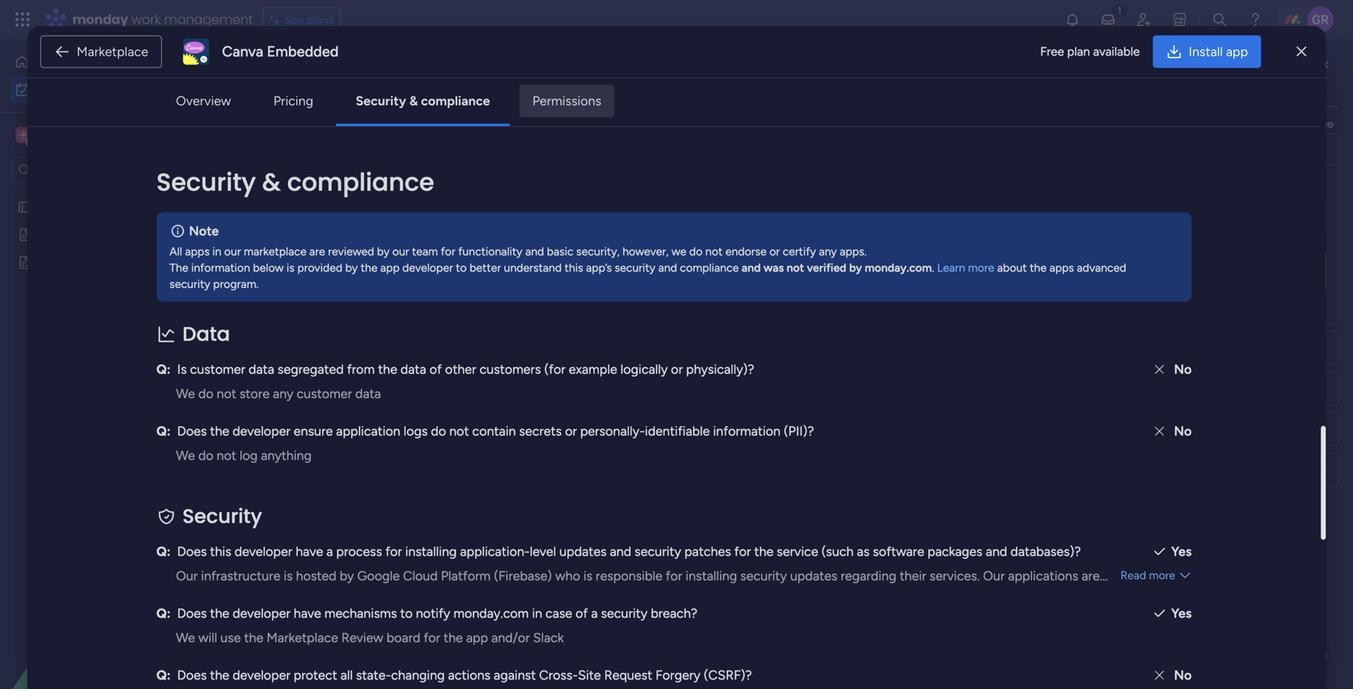 Task type: vqa. For each thing, say whether or not it's contained in the screenshot.
Without a date / 0 items
yes



Task type: describe. For each thing, give the bounding box(es) containing it.
infrastructure
[[201, 568, 281, 584]]

site
[[578, 668, 601, 683]]

does for does the developer have mechanisms to notify monday.com in case of a security breach?
[[177, 606, 207, 621]]

is left 'hosted'
[[284, 568, 293, 584]]

list
[[1307, 73, 1322, 87]]

3 no from the top
[[1174, 668, 1192, 683]]

q: for q: does the developer ensure application logs do not contain secrets or personally-identifiable information (pii)?
[[157, 423, 171, 439]]

program.
[[213, 277, 259, 291]]

1 vertical spatial customer
[[297, 386, 352, 401]]

project for project
[[265, 293, 301, 307]]

and up responsible
[[610, 544, 632, 559]]

other
[[445, 362, 476, 377]]

monday marketplace image
[[1172, 11, 1188, 28]]

1 workspace image from the left
[[15, 126, 32, 144]]

by down apps.
[[849, 261, 862, 274]]

1 image
[[1113, 1, 1127, 19]]

does for does this developer have a process for installing application-level updates and security patches for the service (such as software packages and databases)?
[[177, 544, 207, 559]]

select product image
[[15, 11, 31, 28]]

for right the patches
[[735, 544, 751, 559]]

functionality
[[458, 244, 523, 258]]

work
[[131, 10, 161, 28]]

this week / 0 items
[[274, 406, 399, 426]]

2 workspace image from the left
[[18, 126, 29, 144]]

item
[[291, 498, 314, 512]]

2 vertical spatial app
[[466, 630, 488, 646]]

my work
[[240, 61, 349, 98]]

are inside all apps in our marketplace are reviewed by our team for functionality and basic security, however, we do not endorse or certify any apps. the information below is provided by the app developer to better understand this app's security and compliance and was not verified by monday.com . learn more
[[309, 244, 325, 258]]

and down "we"
[[659, 261, 677, 274]]

see
[[285, 13, 304, 26]]

the inside all apps in our marketplace are reviewed by our team for functionality and basic security, however, we do not endorse or certify any apps. the information below is provided by the app developer to better understand this app's security and compliance and was not verified by monday.com . learn more
[[361, 261, 378, 274]]

main content containing past dates /
[[216, 39, 1353, 689]]

to,
[[476, 586, 492, 602]]

the
[[170, 261, 188, 274]]

0 horizontal spatial or
[[565, 423, 577, 439]]

choose the boards, columns and people you'd like to see
[[1045, 117, 1334, 131]]

was
[[764, 261, 784, 274]]

none search field inside main content
[[309, 129, 457, 155]]

0 horizontal spatial of
[[430, 362, 442, 377]]

items inside this week / 0 items
[[371, 410, 399, 424]]

cross-
[[539, 668, 578, 683]]

not left store in the left of the page
[[217, 386, 236, 401]]

8
[[1147, 293, 1153, 306]]

log
[[240, 448, 258, 463]]

the left boards,
[[1087, 117, 1104, 131]]

logs
[[404, 423, 428, 439]]

security inside our infrastructure is hosted by google cloud platform (firebase) who is responsible for installing security updates regarding their services.  our applications are regularly scanned for vulnerabilities in, and updates to, 3rd party packages by snyk. any recommendations are immediately applied and released.
[[741, 568, 787, 584]]

Filter dashboard by text search field
[[309, 129, 457, 155]]

/ right later
[[315, 582, 322, 602]]

3rd
[[495, 586, 514, 602]]

0 horizontal spatial data
[[249, 362, 274, 377]]

we for data
[[176, 448, 195, 463]]

more inside all apps in our marketplace are reviewed by our team for functionality and basic security, however, we do not endorse or certify any apps. the information below is provided by the app developer to better understand this app's security and compliance and was not verified by monday.com . learn more
[[968, 261, 995, 274]]

& inside button
[[410, 93, 418, 109]]

/ down reviewed
[[324, 259, 332, 280]]

+ add item
[[266, 351, 323, 365]]

mechanisms
[[325, 606, 397, 621]]

not down the certify
[[787, 261, 804, 274]]

have for a
[[296, 544, 323, 559]]

q: does the developer ensure application logs do not contain secrets or personally-identifiable information (pii)?
[[157, 423, 814, 439]]

q: for q: is customer data segregated from the data of other customers (for example logically or physically)?
[[157, 362, 171, 377]]

to-
[[700, 295, 716, 308]]

1 vertical spatial in
[[532, 606, 542, 621]]

install app button
[[1153, 35, 1261, 68]]

/ right 'ensure'
[[350, 406, 357, 426]]

ensure
[[294, 423, 333, 439]]

my
[[240, 61, 277, 98]]

recommendations
[[687, 586, 793, 602]]

home link
[[10, 49, 198, 75]]

by right reviewed
[[377, 244, 390, 258]]

items inside later / 0 items
[[336, 586, 364, 600]]

monday.com inside all apps in our marketplace are reviewed by our team for functionality and basic security, however, we do not endorse or certify any apps. the information below is provided by the app developer to better understand this app's security and compliance and was not verified by monday.com . learn more
[[865, 261, 932, 274]]

install app
[[1189, 44, 1248, 59]]

to inside all apps in our marketplace are reviewed by our team for functionality and basic security, however, we do not endorse or certify any apps. the information below is provided by the app developer to better understand this app's security and compliance and was not verified by monday.com . learn more
[[456, 261, 467, 274]]

canva
[[222, 43, 263, 60]]

the left service
[[754, 544, 774, 559]]

the inside the 'about the apps advanced security program.'
[[1030, 261, 1047, 274]]

vulnerabilities
[[301, 586, 381, 602]]

learn more link
[[937, 261, 995, 274]]

today / 2 items
[[274, 259, 373, 280]]

new item
[[265, 498, 314, 512]]

and up 'understand'
[[525, 244, 544, 258]]

marketplace button
[[40, 35, 162, 68]]

public board image
[[17, 227, 33, 243]]

0 vertical spatial a
[[326, 544, 333, 559]]

.
[[932, 261, 935, 274]]

scanned
[[229, 586, 278, 602]]

0 horizontal spatial &
[[262, 165, 281, 199]]

install
[[1189, 44, 1223, 59]]

we for security
[[176, 630, 195, 646]]

to-do
[[700, 295, 729, 308]]

management
[[866, 294, 934, 308]]

invite members image
[[1136, 11, 1152, 28]]

q: does the developer have mechanisms to notify monday.com in case of a security breach?
[[157, 606, 698, 621]]

plans
[[307, 13, 334, 26]]

by down reviewed
[[345, 261, 358, 274]]

do inside all apps in our marketplace are reviewed by our team for functionality and basic security, however, we do not endorse or certify any apps. the information below is provided by the app developer to better understand this app's security and compliance and was not verified by monday.com . learn more
[[689, 244, 703, 258]]

is right who
[[584, 568, 593, 584]]

the down use
[[210, 668, 229, 683]]

learn
[[937, 261, 966, 274]]

not left contain
[[449, 423, 469, 439]]

0 inside without a date / 0 items
[[399, 645, 406, 658]]

0 horizontal spatial customer
[[190, 362, 245, 377]]

provided
[[297, 261, 343, 274]]

do for we do not store any customer data
[[198, 386, 214, 401]]

0 inside this week / 0 items
[[361, 410, 368, 424]]

1 horizontal spatial are
[[796, 586, 814, 602]]

yes for q: does this developer have a process for installing application-level updates and security patches for the service (such as software packages and databases)?
[[1172, 544, 1192, 559]]

without a date / 0 items
[[274, 640, 437, 661]]

2 our from the left
[[392, 244, 409, 258]]

pricing button
[[261, 85, 326, 117]]

by up the vulnerabilities at the left bottom of page
[[340, 568, 354, 584]]

1 vertical spatial any
[[273, 386, 294, 401]]

not left endorse
[[706, 244, 723, 258]]

the up use
[[210, 606, 229, 621]]

0 horizontal spatial installing
[[405, 544, 457, 559]]

apps inside all apps in our marketplace are reviewed by our team for functionality and basic security, however, we do not endorse or certify any apps. the information below is provided by the app developer to better understand this app's security and compliance and was not verified by monday.com . learn more
[[185, 244, 210, 258]]

item
[[300, 351, 323, 365]]

1 horizontal spatial of
[[576, 606, 588, 621]]

snyk.
[[627, 586, 658, 602]]

permissions button
[[520, 85, 615, 117]]

store
[[240, 386, 270, 401]]

1 horizontal spatial updates
[[560, 544, 607, 559]]

service
[[777, 544, 819, 559]]

this inside all apps in our marketplace are reviewed by our team for functionality and basic security, however, we do not endorse or certify any apps. the information below is provided by the app developer to better understand this app's security and compliance and was not verified by monday.com . learn more
[[565, 261, 583, 274]]

add
[[276, 351, 297, 365]]

we will use the marketplace review board for the app and/or slack
[[176, 630, 564, 646]]

work
[[284, 61, 349, 98]]

contain
[[472, 423, 516, 439]]

see
[[1316, 117, 1334, 131]]

any
[[661, 586, 684, 602]]

cloud
[[403, 568, 438, 584]]

1 horizontal spatial greg robinson image
[[1308, 7, 1334, 33]]

in,
[[385, 586, 398, 602]]

not left log at the bottom left
[[217, 448, 236, 463]]

marketplace inside "button"
[[77, 44, 148, 59]]

+
[[266, 351, 273, 365]]

developer for application
[[233, 423, 291, 439]]

and down endorse
[[742, 261, 761, 274]]

installing inside our infrastructure is hosted by google cloud platform (firebase) who is responsible for installing security updates regarding their services.  our applications are regularly scanned for vulnerabilities in, and updates to, 3rd party packages by snyk. any recommendations are immediately applied and released.
[[686, 568, 737, 584]]

/ down the application
[[353, 464, 360, 485]]

all
[[341, 668, 353, 683]]

note
[[189, 223, 219, 239]]

1 horizontal spatial a
[[336, 640, 346, 661]]

items inside past dates / 2 items
[[377, 205, 405, 219]]

process
[[336, 544, 382, 559]]

1 vertical spatial this
[[210, 544, 231, 559]]

2 horizontal spatial data
[[401, 362, 426, 377]]

application
[[336, 423, 401, 439]]

developer for a
[[235, 544, 293, 559]]

dapulse x slim image
[[1297, 42, 1307, 61]]

free
[[1041, 44, 1064, 59]]

lottie animation element
[[0, 525, 208, 689]]

choose
[[1045, 117, 1084, 131]]

security inside all apps in our marketplace are reviewed by our team for functionality and basic security, however, we do not endorse or certify any apps. the information below is provided by the app developer to better understand this app's security and compliance and was not verified by monday.com . learn more
[[615, 261, 656, 274]]

app inside install app button
[[1226, 44, 1248, 59]]

q: for q: does the developer have mechanisms to notify monday.com in case of a security breach?
[[157, 606, 171, 621]]

mar 8
[[1126, 293, 1153, 306]]

do right logs
[[431, 423, 446, 439]]

q: does this developer have a process for installing application-level updates and security patches for the service (such as software packages and databases)?
[[157, 544, 1081, 559]]

we do not log anything
[[176, 448, 312, 463]]

however,
[[623, 244, 669, 258]]

google
[[357, 568, 400, 584]]

board
[[885, 259, 915, 273]]

1 vertical spatial monday.com
[[454, 606, 529, 621]]

does for does the developer protect all state-changing actions against cross-site request forgery (csrf)?
[[177, 668, 207, 683]]

and down cloud
[[401, 586, 423, 602]]

data
[[183, 320, 230, 348]]

notifications image
[[1065, 11, 1081, 28]]

1 horizontal spatial or
[[671, 362, 683, 377]]

1 vertical spatial a
[[591, 606, 598, 621]]

anything
[[261, 448, 312, 463]]

the down notify
[[444, 630, 463, 646]]

developer for all
[[233, 668, 291, 683]]

search everything image
[[1212, 11, 1228, 28]]

against
[[494, 668, 536, 683]]

1 horizontal spatial marketplace
[[267, 630, 338, 646]]

for down notify
[[424, 630, 440, 646]]

1 we from the top
[[176, 386, 195, 401]]

the right from
[[378, 362, 397, 377]]

security & compliance inside button
[[356, 93, 490, 109]]

notify
[[416, 606, 450, 621]]

does for does the developer ensure application logs do not contain secrets or personally-identifiable information (pii)?
[[177, 423, 207, 439]]

compliance inside all apps in our marketplace are reviewed by our team for functionality and basic security, however, we do not endorse or certify any apps. the information below is provided by the app developer to better understand this app's security and compliance and was not verified by monday.com . learn more
[[680, 261, 739, 274]]

main workspace button
[[11, 121, 159, 149]]

personally-
[[580, 423, 645, 439]]

example
[[569, 362, 617, 377]]



Task type: locate. For each thing, give the bounding box(es) containing it.
1 no from the top
[[1174, 362, 1192, 377]]

project for project management
[[827, 294, 864, 308]]

do inside button
[[1291, 73, 1304, 87]]

of right case
[[576, 606, 588, 621]]

project down "verified"
[[827, 294, 864, 308]]

do left log at the bottom left
[[198, 448, 214, 463]]

without
[[274, 640, 332, 661]]

app right install
[[1226, 44, 1248, 59]]

our up released.
[[983, 568, 1005, 584]]

2 right dates
[[367, 205, 374, 219]]

a
[[326, 544, 333, 559], [591, 606, 598, 621], [336, 640, 346, 661]]

state-
[[356, 668, 391, 683]]

note alert
[[157, 212, 1192, 302]]

do
[[716, 295, 729, 308]]

0 vertical spatial are
[[309, 244, 325, 258]]

our left the team at left top
[[392, 244, 409, 258]]

week for next
[[310, 464, 349, 485]]

are
[[309, 244, 325, 258], [1082, 568, 1100, 584], [796, 586, 814, 602]]

2 horizontal spatial a
[[591, 606, 598, 621]]

0 vertical spatial this
[[565, 261, 583, 274]]

0 vertical spatial installing
[[405, 544, 457, 559]]

1 vertical spatial to
[[456, 261, 467, 274]]

1 our from the left
[[176, 568, 198, 584]]

segregated
[[278, 362, 344, 377]]

developer down without
[[233, 668, 291, 683]]

0 horizontal spatial this
[[210, 544, 231, 559]]

0 vertical spatial 2
[[367, 205, 374, 219]]

2 does from the top
[[177, 544, 207, 559]]

available
[[1093, 44, 1140, 59]]

of left other
[[430, 362, 442, 377]]

/ right date
[[388, 640, 395, 661]]

0 horizontal spatial to
[[400, 606, 413, 621]]

mar
[[1126, 293, 1144, 306]]

1 horizontal spatial to
[[456, 261, 467, 274]]

hosted
[[296, 568, 337, 584]]

do for to do list
[[1291, 73, 1304, 87]]

2 inside past dates / 2 items
[[367, 205, 374, 219]]

1 q: from the top
[[157, 362, 171, 377]]

security,
[[576, 244, 620, 258]]

apps inside the 'about the apps advanced security program.'
[[1050, 261, 1074, 274]]

3 we from the top
[[176, 630, 195, 646]]

no for physically)?
[[1174, 362, 1192, 377]]

1 vertical spatial apps
[[1050, 261, 1074, 274]]

1 our from the left
[[224, 244, 241, 258]]

to up board
[[400, 606, 413, 621]]

yes down read more link on the right bottom of page
[[1172, 606, 1192, 621]]

app's
[[586, 261, 612, 274]]

4 does from the top
[[177, 668, 207, 683]]

is inside all apps in our marketplace are reviewed by our team for functionality and basic security, however, we do not endorse or certify any apps. the information below is provided by the app developer to better understand this app's security and compliance and was not verified by monday.com . learn more
[[287, 261, 295, 274]]

1 horizontal spatial packages
[[928, 544, 983, 559]]

and/or
[[491, 630, 530, 646]]

security inside the 'about the apps advanced security program.'
[[170, 277, 210, 291]]

more right read
[[1149, 568, 1176, 582]]

0 horizontal spatial apps
[[185, 244, 210, 258]]

1 vertical spatial are
[[1082, 568, 1100, 584]]

0 horizontal spatial our
[[176, 568, 198, 584]]

workspace image
[[15, 126, 32, 144], [18, 126, 29, 144]]

0 vertical spatial &
[[410, 93, 418, 109]]

security & compliance up the filter dashboard by text search field
[[356, 93, 490, 109]]

main content
[[216, 39, 1353, 689]]

is right the below on the top left of page
[[287, 261, 295, 274]]

data left other
[[401, 362, 426, 377]]

our infrastructure is hosted by google cloud platform (firebase) who is responsible for installing security updates regarding their services.  our applications are regularly scanned for vulnerabilities in, and updates to, 3rd party packages by snyk. any recommendations are immediately applied and released.
[[176, 568, 1100, 602]]

1 vertical spatial installing
[[686, 568, 737, 584]]

patches
[[685, 544, 731, 559]]

apps
[[185, 244, 210, 258], [1050, 261, 1074, 274]]

project management link
[[824, 286, 975, 313]]

greg robinson image
[[1308, 7, 1334, 33], [1069, 258, 1093, 283]]

information inside all apps in our marketplace are reviewed by our team for functionality and basic security, however, we do not endorse or certify any apps. the information below is provided by the app developer to better understand this app's security and compliance and was not verified by monday.com . learn more
[[191, 261, 250, 274]]

1 vertical spatial compliance
[[287, 165, 434, 199]]

next
[[274, 464, 307, 485]]

items down reviewed
[[345, 264, 373, 278]]

monday.com up 'project management' link
[[865, 261, 932, 274]]

0 horizontal spatial marketplace
[[77, 44, 148, 59]]

from
[[347, 362, 375, 377]]

0 up changing
[[399, 645, 406, 658]]

overview button
[[163, 85, 244, 117]]

q: for q: does the developer protect all state-changing actions against cross-site request forgery (csrf)?
[[157, 668, 171, 683]]

1 horizontal spatial our
[[392, 244, 409, 258]]

0 horizontal spatial our
[[224, 244, 241, 258]]

we left "will"
[[176, 630, 195, 646]]

1 vertical spatial security
[[157, 165, 256, 199]]

security up the filter dashboard by text search field
[[356, 93, 406, 109]]

do left store in the left of the page
[[198, 386, 214, 401]]

1 horizontal spatial customer
[[297, 386, 352, 401]]

0 vertical spatial no
[[1174, 362, 1192, 377]]

&
[[410, 93, 418, 109], [262, 165, 281, 199]]

applied
[[892, 586, 934, 602]]

developer down scanned
[[233, 606, 291, 621]]

developer for mechanisms
[[233, 606, 291, 621]]

2 vertical spatial security
[[183, 503, 262, 530]]

main workspace
[[37, 127, 133, 143]]

and up released.
[[986, 544, 1008, 559]]

home option
[[10, 49, 198, 75]]

1 vertical spatial &
[[262, 165, 281, 199]]

updates
[[560, 544, 607, 559], [790, 568, 838, 584], [426, 586, 473, 602]]

4 q: from the top
[[157, 606, 171, 621]]

read more link
[[1121, 567, 1192, 583]]

1 horizontal spatial our
[[983, 568, 1005, 584]]

app right today / 2 items
[[380, 261, 400, 274]]

security left new
[[183, 503, 262, 530]]

installing
[[405, 544, 457, 559], [686, 568, 737, 584]]

0 vertical spatial app
[[1226, 44, 1248, 59]]

advanced
[[1077, 261, 1127, 274]]

slack
[[533, 630, 564, 646]]

1 vertical spatial of
[[576, 606, 588, 621]]

0 vertical spatial customer
[[190, 362, 245, 377]]

/ right dates
[[356, 201, 364, 221]]

2 our from the left
[[983, 568, 1005, 584]]

2 we from the top
[[176, 448, 195, 463]]

monday
[[72, 10, 128, 28]]

2 horizontal spatial are
[[1082, 568, 1100, 584]]

like
[[1283, 117, 1300, 131]]

app inside all apps in our marketplace are reviewed by our team for functionality and basic security, however, we do not endorse or certify any apps. the information below is provided by the app developer to better understand this app's security and compliance and was not verified by monday.com . learn more
[[380, 261, 400, 274]]

1 horizontal spatial 0
[[361, 410, 368, 424]]

this
[[274, 406, 304, 426]]

no for (pii)?
[[1174, 423, 1192, 439]]

lottie animation image
[[0, 525, 208, 689]]

more
[[968, 261, 995, 274], [1149, 568, 1176, 582]]

below
[[253, 261, 284, 274]]

0 horizontal spatial greg robinson image
[[1069, 258, 1093, 283]]

next week /
[[274, 464, 364, 485]]

are left read
[[1082, 568, 1100, 584]]

1 vertical spatial greg robinson image
[[1069, 258, 1093, 283]]

people
[[1017, 259, 1052, 273]]

1 vertical spatial packages
[[551, 586, 606, 602]]

our up regularly at the left of the page
[[176, 568, 198, 584]]

1 horizontal spatial monday.com
[[865, 261, 932, 274]]

2 horizontal spatial to
[[1302, 117, 1313, 131]]

is
[[287, 261, 295, 274], [284, 568, 293, 584], [584, 568, 593, 584]]

0 vertical spatial of
[[430, 362, 442, 377]]

5 q: from the top
[[157, 668, 171, 683]]

compliance inside button
[[421, 93, 490, 109]]

to right like
[[1302, 117, 1313, 131]]

list box
[[0, 190, 208, 496]]

main
[[37, 127, 66, 143]]

packages inside our infrastructure is hosted by google cloud platform (firebase) who is responsible for installing security updates regarding their services.  our applications are regularly scanned for vulnerabilities in, and updates to, 3rd party packages by snyk. any recommendations are immediately applied and released.
[[551, 586, 606, 602]]

1 vertical spatial no
[[1174, 423, 1192, 439]]

better
[[470, 261, 501, 274]]

case
[[546, 606, 572, 621]]

for
[[441, 244, 456, 258], [385, 544, 402, 559], [735, 544, 751, 559], [666, 568, 683, 584], [282, 586, 298, 602], [424, 630, 440, 646]]

or inside all apps in our marketplace are reviewed by our team for functionality and basic security, however, we do not endorse or certify any apps. the information below is provided by the app developer to better understand this app's security and compliance and was not verified by monday.com . learn more
[[770, 244, 780, 258]]

1 yes from the top
[[1172, 544, 1192, 559]]

1 vertical spatial week
[[310, 464, 349, 485]]

0 inside later / 0 items
[[326, 586, 333, 600]]

have for mechanisms
[[294, 606, 321, 621]]

1 vertical spatial updates
[[790, 568, 838, 584]]

1 vertical spatial marketplace
[[267, 630, 338, 646]]

(firebase)
[[494, 568, 552, 584]]

q:
[[157, 362, 171, 377], [157, 423, 171, 439], [157, 544, 171, 559], [157, 606, 171, 621], [157, 668, 171, 683]]

0 vertical spatial information
[[191, 261, 250, 274]]

2 yes from the top
[[1172, 606, 1192, 621]]

for up google
[[385, 544, 402, 559]]

1 horizontal spatial in
[[532, 606, 542, 621]]

certify
[[783, 244, 816, 258]]

yes for q: does the developer have mechanisms to notify monday.com in case of a security breach?
[[1172, 606, 1192, 621]]

will
[[198, 630, 217, 646]]

security down snyk.
[[601, 606, 648, 621]]

reviewed
[[328, 244, 374, 258]]

0 vertical spatial apps
[[185, 244, 210, 258]]

security
[[615, 261, 656, 274], [170, 277, 210, 291], [635, 544, 681, 559], [741, 568, 787, 584], [601, 606, 648, 621]]

0 horizontal spatial monday.com
[[454, 606, 529, 621]]

this up 'infrastructure'
[[210, 544, 231, 559]]

greg robinson image left greg
[[1069, 258, 1093, 283]]

for up the any
[[666, 568, 683, 584]]

information up program.
[[191, 261, 250, 274]]

apps.
[[840, 244, 867, 258]]

marketplace down monday
[[77, 44, 148, 59]]

0 vertical spatial 0
[[361, 410, 368, 424]]

0 vertical spatial yes
[[1172, 544, 1192, 559]]

have up 'hosted'
[[296, 544, 323, 559]]

developer down the team at left top
[[403, 261, 453, 274]]

monday.com
[[865, 261, 932, 274], [454, 606, 529, 621]]

2 vertical spatial are
[[796, 586, 814, 602]]

are down service
[[796, 586, 814, 602]]

public board image
[[17, 199, 33, 215]]

1 does from the top
[[177, 423, 207, 439]]

services.
[[930, 568, 980, 584]]

week right this
[[308, 406, 346, 426]]

packages up services.
[[928, 544, 983, 559]]

yes up read more link on the right bottom of page
[[1172, 544, 1192, 559]]

greg
[[1100, 263, 1127, 278]]

all
[[170, 244, 182, 258]]

workspace selection element
[[15, 125, 136, 147]]

data up store in the left of the page
[[249, 362, 274, 377]]

q: is customer data segregated from the data of other customers (for example logically or physically)?
[[157, 362, 755, 377]]

home
[[36, 55, 67, 69]]

application logo image
[[183, 39, 209, 65]]

update feed image
[[1100, 11, 1117, 28]]

does down "will"
[[177, 668, 207, 683]]

does up we do not log anything
[[177, 423, 207, 439]]

2
[[367, 205, 374, 219], [335, 264, 342, 278]]

1 vertical spatial or
[[671, 362, 683, 377]]

1 horizontal spatial more
[[1149, 568, 1176, 582]]

compliance
[[421, 93, 490, 109], [287, 165, 434, 199], [680, 261, 739, 274]]

any up "verified"
[[819, 244, 837, 258]]

for inside all apps in our marketplace are reviewed by our team for functionality and basic security, however, we do not endorse or certify any apps. the information below is provided by the app developer to better understand this app's security and compliance and was not verified by monday.com . learn more
[[441, 244, 456, 258]]

2 q: from the top
[[157, 423, 171, 439]]

not
[[706, 244, 723, 258], [787, 261, 804, 274], [217, 386, 236, 401], [449, 423, 469, 439], [217, 448, 236, 463]]

request
[[604, 668, 653, 683]]

(csrf)?
[[704, 668, 752, 683]]

security up responsible
[[635, 544, 681, 559]]

items inside today / 2 items
[[345, 264, 373, 278]]

0 vertical spatial have
[[296, 544, 323, 559]]

their
[[900, 568, 927, 584]]

any inside all apps in our marketplace are reviewed by our team for functionality and basic security, however, we do not endorse or certify any apps. the information below is provided by the app developer to better understand this app's security and compliance and was not verified by monday.com . learn more
[[819, 244, 837, 258]]

developer inside all apps in our marketplace are reviewed by our team for functionality and basic security, however, we do not endorse or certify any apps. the information below is provided by the app developer to better understand this app's security and compliance and was not verified by monday.com . learn more
[[403, 261, 453, 274]]

0 vertical spatial monday.com
[[865, 261, 932, 274]]

0 horizontal spatial information
[[191, 261, 250, 274]]

0 vertical spatial security
[[356, 93, 406, 109]]

in inside all apps in our marketplace are reviewed by our team for functionality and basic security, however, we do not endorse or certify any apps. the information below is provided by the app developer to better understand this app's security and compliance and was not verified by monday.com . learn more
[[212, 244, 221, 258]]

developer up log at the bottom left
[[233, 423, 291, 439]]

in down note
[[212, 244, 221, 258]]

forgery
[[656, 668, 701, 683]]

in
[[212, 244, 221, 258], [532, 606, 542, 621]]

we down is
[[176, 386, 195, 401]]

of
[[430, 362, 442, 377], [576, 606, 588, 621]]

0 vertical spatial we
[[176, 386, 195, 401]]

monday.com down to,
[[454, 606, 529, 621]]

greg robinson image up the list
[[1308, 7, 1334, 33]]

or up was
[[770, 244, 780, 258]]

0 vertical spatial more
[[968, 261, 995, 274]]

0 vertical spatial to
[[1302, 117, 1313, 131]]

do right the "to"
[[1291, 73, 1304, 87]]

updates up who
[[560, 544, 607, 559]]

1 vertical spatial 0
[[326, 586, 333, 600]]

app
[[1226, 44, 1248, 59], [380, 261, 400, 274], [466, 630, 488, 646]]

3 does from the top
[[177, 606, 207, 621]]

basic
[[547, 244, 574, 258]]

2 vertical spatial no
[[1174, 668, 1192, 683]]

for down 'hosted'
[[282, 586, 298, 602]]

option
[[0, 192, 208, 196]]

any up this
[[273, 386, 294, 401]]

0 vertical spatial week
[[308, 406, 346, 426]]

this down basic
[[565, 261, 583, 274]]

developer up 'infrastructure'
[[235, 544, 293, 559]]

0 horizontal spatial any
[[273, 386, 294, 401]]

0 horizontal spatial updates
[[426, 586, 473, 602]]

1 horizontal spatial information
[[713, 423, 781, 439]]

private board image
[[17, 255, 33, 270]]

past
[[274, 201, 306, 221]]

0 horizontal spatial more
[[968, 261, 995, 274]]

does down regularly at the left of the page
[[177, 606, 207, 621]]

None text field
[[1055, 202, 1327, 230]]

regularly
[[176, 586, 226, 602]]

the right about
[[1030, 261, 1047, 274]]

to inside main content
[[1302, 117, 1313, 131]]

(such
[[822, 544, 854, 559]]

level
[[530, 544, 556, 559]]

no
[[1174, 362, 1192, 377], [1174, 423, 1192, 439], [1174, 668, 1192, 683]]

2 vertical spatial to
[[400, 606, 413, 621]]

security down the
[[170, 277, 210, 291]]

0 horizontal spatial packages
[[551, 586, 606, 602]]

& up past
[[262, 165, 281, 199]]

2 vertical spatial a
[[336, 640, 346, 661]]

q: for q: does this developer have a process for installing application-level updates and security patches for the service (such as software packages and databases)?
[[157, 544, 171, 559]]

None search field
[[309, 129, 457, 155]]

2 inside today / 2 items
[[335, 264, 342, 278]]

we
[[176, 386, 195, 401], [176, 448, 195, 463], [176, 630, 195, 646]]

help image
[[1248, 11, 1264, 28]]

2 down reviewed
[[335, 264, 342, 278]]

for right the team at left top
[[441, 244, 456, 258]]

1 horizontal spatial data
[[355, 386, 381, 401]]

q: does the developer protect all state-changing actions against cross-site request forgery (csrf)?
[[157, 668, 752, 683]]

secrets
[[519, 423, 562, 439]]

a right case
[[591, 606, 598, 621]]

our
[[224, 244, 241, 258], [392, 244, 409, 258]]

1 horizontal spatial any
[[819, 244, 837, 258]]

a up all
[[336, 640, 346, 661]]

about the apps advanced security program.
[[170, 261, 1127, 291]]

by down responsible
[[609, 586, 623, 602]]

1 vertical spatial security & compliance
[[157, 165, 434, 199]]

the up we do not log anything
[[210, 423, 229, 439]]

the right use
[[244, 630, 263, 646]]

apps left advanced
[[1050, 261, 1074, 274]]

(pii)?
[[784, 423, 814, 439]]

security inside security & compliance button
[[356, 93, 406, 109]]

0 vertical spatial any
[[819, 244, 837, 258]]

columns
[[1147, 117, 1190, 131]]

endorse
[[726, 244, 767, 258]]

items up changing
[[409, 645, 437, 658]]

week for this
[[308, 406, 346, 426]]

1 horizontal spatial project
[[827, 294, 864, 308]]

changing
[[391, 668, 445, 683]]

0 horizontal spatial 2
[[335, 264, 342, 278]]

1 vertical spatial yes
[[1172, 606, 1192, 621]]

free plan available
[[1041, 44, 1140, 59]]

canva embedded
[[222, 43, 339, 60]]

a up 'hosted'
[[326, 544, 333, 559]]

1 vertical spatial information
[[713, 423, 781, 439]]

& up the filter dashboard by text search field
[[410, 93, 418, 109]]

marketplace
[[77, 44, 148, 59], [267, 630, 338, 646]]

marketplace up protect
[[267, 630, 338, 646]]

2 no from the top
[[1174, 423, 1192, 439]]

1 horizontal spatial this
[[565, 261, 583, 274]]

1 vertical spatial we
[[176, 448, 195, 463]]

have
[[296, 544, 323, 559], [294, 606, 321, 621]]

2 vertical spatial or
[[565, 423, 577, 439]]

0 vertical spatial packages
[[928, 544, 983, 559]]

in down party
[[532, 606, 542, 621]]

do for we do not log anything
[[198, 448, 214, 463]]

0 vertical spatial updates
[[560, 544, 607, 559]]

boards,
[[1107, 117, 1144, 131]]

3 q: from the top
[[157, 544, 171, 559]]

to do list button
[[1246, 67, 1329, 93]]

2 vertical spatial compliance
[[680, 261, 739, 274]]

2 horizontal spatial updates
[[790, 568, 838, 584]]

1 horizontal spatial app
[[466, 630, 488, 646]]

apps down note
[[185, 244, 210, 258]]

customer
[[190, 362, 245, 377], [297, 386, 352, 401]]

customers
[[480, 362, 541, 377]]

and left people
[[1193, 117, 1212, 131]]

and down services.
[[938, 586, 959, 602]]

items left logs
[[371, 410, 399, 424]]

items inside without a date / 0 items
[[409, 645, 437, 658]]

customer right is
[[190, 362, 245, 377]]



